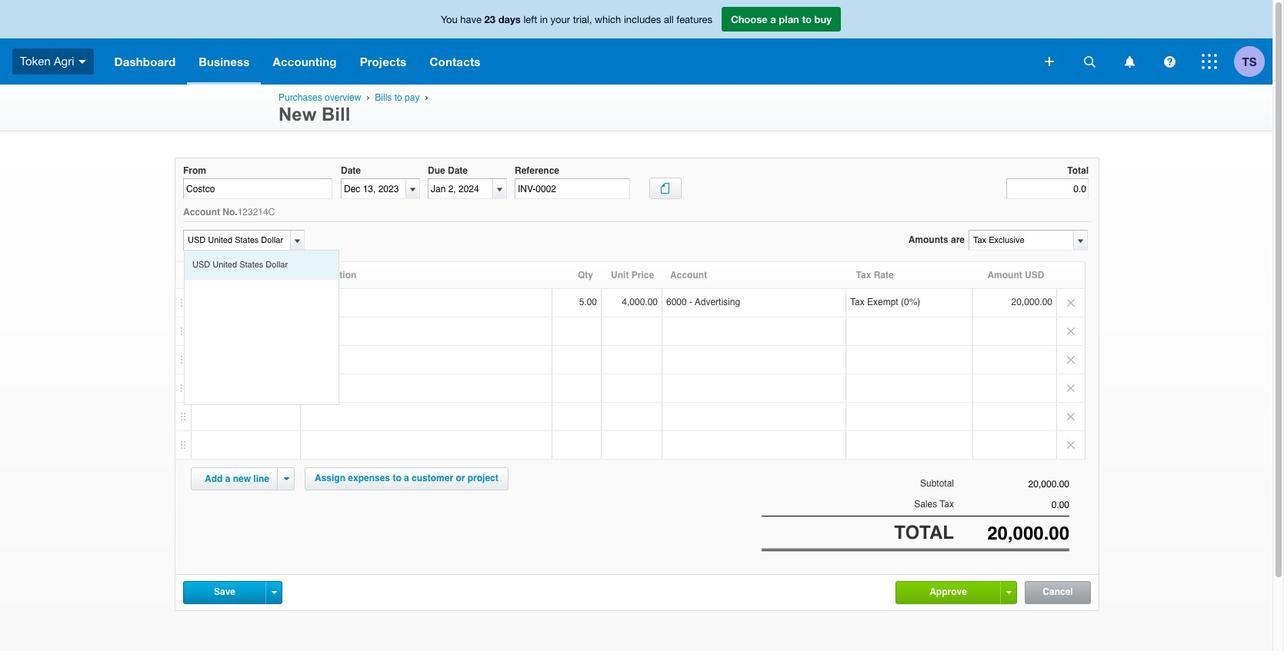 Task type: vqa. For each thing, say whether or not it's contained in the screenshot.
Menu
no



Task type: describe. For each thing, give the bounding box(es) containing it.
united
[[213, 260, 237, 270]]

add a new line
[[205, 474, 269, 485]]

total
[[894, 522, 954, 544]]

23
[[485, 13, 496, 25]]

you
[[441, 14, 458, 25]]

to inside banner
[[802, 13, 812, 25]]

accounting
[[273, 55, 337, 68]]

have
[[460, 14, 482, 25]]

are
[[951, 235, 965, 246]]

states
[[239, 260, 263, 270]]

assign
[[315, 474, 346, 484]]

Total text field
[[1007, 179, 1089, 199]]

ts button
[[1234, 38, 1273, 85]]

6000 - advertising
[[666, 297, 740, 308]]

token
[[20, 54, 51, 68]]

in
[[540, 14, 548, 25]]

sales
[[914, 499, 938, 510]]

2 date from the left
[[448, 165, 468, 176]]

amounts
[[909, 235, 949, 246]]

new
[[233, 474, 251, 485]]

2 vertical spatial to
[[393, 474, 402, 484]]

1 horizontal spatial svg image
[[1164, 56, 1176, 67]]

all
[[664, 14, 674, 25]]

business button
[[187, 38, 261, 85]]

more add line options... image
[[284, 478, 289, 481]]

6000
[[666, 297, 687, 308]]

buy
[[815, 13, 832, 25]]

save link
[[184, 583, 266, 603]]

advertising
[[695, 297, 740, 308]]

total
[[1068, 165, 1089, 176]]

tax rate
[[856, 270, 894, 281]]

rate
[[874, 270, 894, 281]]

more approve options... image
[[1006, 592, 1012, 595]]

1 date from the left
[[341, 165, 361, 176]]

unit price
[[611, 270, 654, 281]]

save
[[214, 587, 236, 598]]

line
[[253, 474, 269, 485]]

0 horizontal spatial svg image
[[1084, 56, 1096, 67]]

dashboard
[[114, 55, 176, 68]]

qty
[[578, 270, 593, 281]]

tax for tax exempt (0%)
[[850, 297, 865, 308]]

customer
[[412, 474, 453, 484]]

20,000.00
[[1012, 297, 1053, 308]]

1 › from the left
[[367, 92, 370, 102]]

projects
[[360, 55, 407, 68]]

cancel
[[1043, 587, 1073, 598]]

a for to
[[771, 13, 776, 25]]

2 horizontal spatial svg image
[[1125, 56, 1135, 67]]

subtotal
[[920, 479, 954, 490]]

more save options... image
[[271, 592, 277, 595]]

amount usd
[[988, 270, 1045, 281]]

token agri
[[20, 54, 74, 68]]

2 vertical spatial tax
[[940, 499, 954, 510]]

Date text field
[[342, 179, 406, 199]]

pay
[[405, 92, 420, 103]]

1 horizontal spatial usd
[[1025, 270, 1045, 281]]

which
[[595, 14, 621, 25]]

account no. 123214c
[[183, 207, 275, 218]]

approve link
[[897, 583, 1000, 603]]

amounts are
[[909, 235, 965, 246]]

agri
[[54, 54, 74, 68]]

123214c
[[238, 207, 275, 218]]

days
[[498, 13, 521, 25]]

bills
[[375, 92, 392, 103]]

purchases overview › bills to pay › new bill
[[279, 92, 431, 125]]

3 delete line item image from the top
[[1057, 404, 1085, 431]]

1 horizontal spatial svg image
[[1045, 57, 1054, 66]]

ts
[[1243, 54, 1257, 68]]

amount
[[988, 270, 1023, 281]]

or
[[456, 474, 465, 484]]

1 horizontal spatial a
[[404, 474, 409, 484]]

business
[[199, 55, 250, 68]]

tax for tax rate
[[856, 270, 871, 281]]

add
[[205, 474, 223, 485]]



Task type: locate. For each thing, give the bounding box(es) containing it.
1 vertical spatial account
[[670, 270, 707, 281]]

account for account no. 123214c
[[183, 207, 220, 218]]

overview
[[325, 92, 361, 103]]

a left customer
[[404, 474, 409, 484]]

usd up 20,000.00
[[1025, 270, 1045, 281]]

account up -
[[670, 270, 707, 281]]

usd
[[192, 260, 210, 270], [1025, 270, 1045, 281]]

contacts
[[430, 55, 481, 68]]

0 horizontal spatial date
[[341, 165, 361, 176]]

approve
[[930, 587, 967, 598]]

2 delete line item image from the top
[[1057, 375, 1085, 403]]

tax exempt (0%)
[[850, 297, 921, 308]]

add a new line link
[[195, 469, 279, 491]]

Due Date text field
[[429, 179, 493, 199]]

plan
[[779, 13, 799, 25]]

choose a plan to buy
[[731, 13, 832, 25]]

1 vertical spatial delete line item image
[[1057, 347, 1085, 374]]

a inside banner
[[771, 13, 776, 25]]

you have 23 days left in your trial, which includes all features
[[441, 13, 713, 25]]

new
[[279, 104, 317, 125]]

bill
[[322, 104, 350, 125]]

None text field
[[183, 179, 332, 199], [954, 480, 1070, 491], [954, 500, 1070, 511], [183, 179, 332, 199], [954, 480, 1070, 491], [954, 500, 1070, 511]]

0 vertical spatial account
[[183, 207, 220, 218]]

price
[[632, 270, 654, 281]]

1 horizontal spatial date
[[448, 165, 468, 176]]

account for account
[[670, 270, 707, 281]]

5.00
[[579, 297, 597, 308]]

project
[[468, 474, 498, 484]]

0 vertical spatial delete line item image
[[1057, 318, 1085, 346]]

0 horizontal spatial a
[[225, 474, 230, 485]]

item
[[196, 270, 215, 281]]

to right "expenses"
[[393, 474, 402, 484]]

Reference text field
[[515, 179, 630, 199]]

date
[[341, 165, 361, 176], [448, 165, 468, 176]]

expenses
[[348, 474, 390, 484]]

features
[[677, 14, 713, 25]]

sales tax
[[914, 499, 954, 510]]

to inside purchases overview › bills to pay › new bill
[[395, 92, 402, 103]]

1 delete line item image from the top
[[1057, 290, 1085, 317]]

your
[[551, 14, 570, 25]]

description
[[306, 270, 357, 281]]

banner
[[0, 0, 1273, 85]]

assign expenses to a customer or project link
[[305, 468, 509, 491]]

-
[[690, 297, 693, 308]]

2 horizontal spatial a
[[771, 13, 776, 25]]

0 vertical spatial to
[[802, 13, 812, 25]]

1 vertical spatial to
[[395, 92, 402, 103]]

dollar
[[266, 260, 288, 270]]

1 delete line item image from the top
[[1057, 318, 1085, 346]]

1 horizontal spatial account
[[670, 270, 707, 281]]

choose
[[731, 13, 768, 25]]

cancel button
[[1026, 583, 1090, 604]]

usd united states dollar
[[192, 260, 288, 270]]

tax left exempt
[[850, 297, 865, 308]]

accounting button
[[261, 38, 348, 85]]

0 vertical spatial tax
[[856, 270, 871, 281]]

trial,
[[573, 14, 592, 25]]

to
[[802, 13, 812, 25], [395, 92, 402, 103], [393, 474, 402, 484]]

to left buy
[[802, 13, 812, 25]]

projects button
[[348, 38, 418, 85]]

account
[[183, 207, 220, 218], [670, 270, 707, 281]]

svg image inside token agri popup button
[[78, 60, 86, 64]]

tax left rate
[[856, 270, 871, 281]]

assign expenses to a customer or project
[[315, 474, 498, 484]]

1 vertical spatial tax
[[850, 297, 865, 308]]

4 delete line item image from the top
[[1057, 432, 1085, 460]]

svg image
[[1125, 56, 1135, 67], [1045, 57, 1054, 66], [78, 60, 86, 64]]

2 delete line item image from the top
[[1057, 347, 1085, 374]]

2 › from the left
[[425, 92, 428, 102]]

tax
[[856, 270, 871, 281], [850, 297, 865, 308], [940, 499, 954, 510]]

a for line
[[225, 474, 230, 485]]

due date
[[428, 165, 468, 176]]

no.
[[223, 207, 238, 218]]

purchases overview link
[[279, 92, 361, 103]]

delete line item image
[[1057, 290, 1085, 317], [1057, 375, 1085, 403], [1057, 404, 1085, 431], [1057, 432, 1085, 460]]

0 horizontal spatial svg image
[[78, 60, 86, 64]]

1 horizontal spatial ›
[[425, 92, 428, 102]]

contacts button
[[418, 38, 492, 85]]

token agri button
[[0, 38, 103, 85]]

None text field
[[184, 231, 288, 250], [970, 231, 1073, 250], [954, 523, 1070, 545], [184, 231, 288, 250], [970, 231, 1073, 250], [954, 523, 1070, 545]]

exempt
[[867, 297, 899, 308]]

banner containing ts
[[0, 0, 1273, 85]]

dashboard link
[[103, 38, 187, 85]]

purchases
[[279, 92, 322, 103]]

› right pay
[[425, 92, 428, 102]]

due
[[428, 165, 445, 176]]

a
[[771, 13, 776, 25], [404, 474, 409, 484], [225, 474, 230, 485]]

a right "add"
[[225, 474, 230, 485]]

a inside "link"
[[225, 474, 230, 485]]

svg image
[[1202, 54, 1217, 69], [1084, 56, 1096, 67], [1164, 56, 1176, 67]]

tax right sales
[[940, 499, 954, 510]]

date up due date text box
[[448, 165, 468, 176]]

from
[[183, 165, 206, 176]]

reference
[[515, 165, 560, 176]]

4,000.00
[[622, 297, 658, 308]]

includes
[[624, 14, 661, 25]]

0 horizontal spatial usd
[[192, 260, 210, 270]]

to left pay
[[395, 92, 402, 103]]

0 horizontal spatial account
[[183, 207, 220, 218]]

unit
[[611, 270, 629, 281]]

date up "date" text box
[[341, 165, 361, 176]]

bills to pay link
[[375, 92, 420, 103]]

›
[[367, 92, 370, 102], [425, 92, 428, 102]]

a left plan in the top of the page
[[771, 13, 776, 25]]

left
[[524, 14, 537, 25]]

delete line item image
[[1057, 318, 1085, 346], [1057, 347, 1085, 374]]

2 horizontal spatial svg image
[[1202, 54, 1217, 69]]

(0%)
[[901, 297, 921, 308]]

usd left united
[[192, 260, 210, 270]]

account left no.
[[183, 207, 220, 218]]

0 horizontal spatial ›
[[367, 92, 370, 102]]

› left the bills
[[367, 92, 370, 102]]



